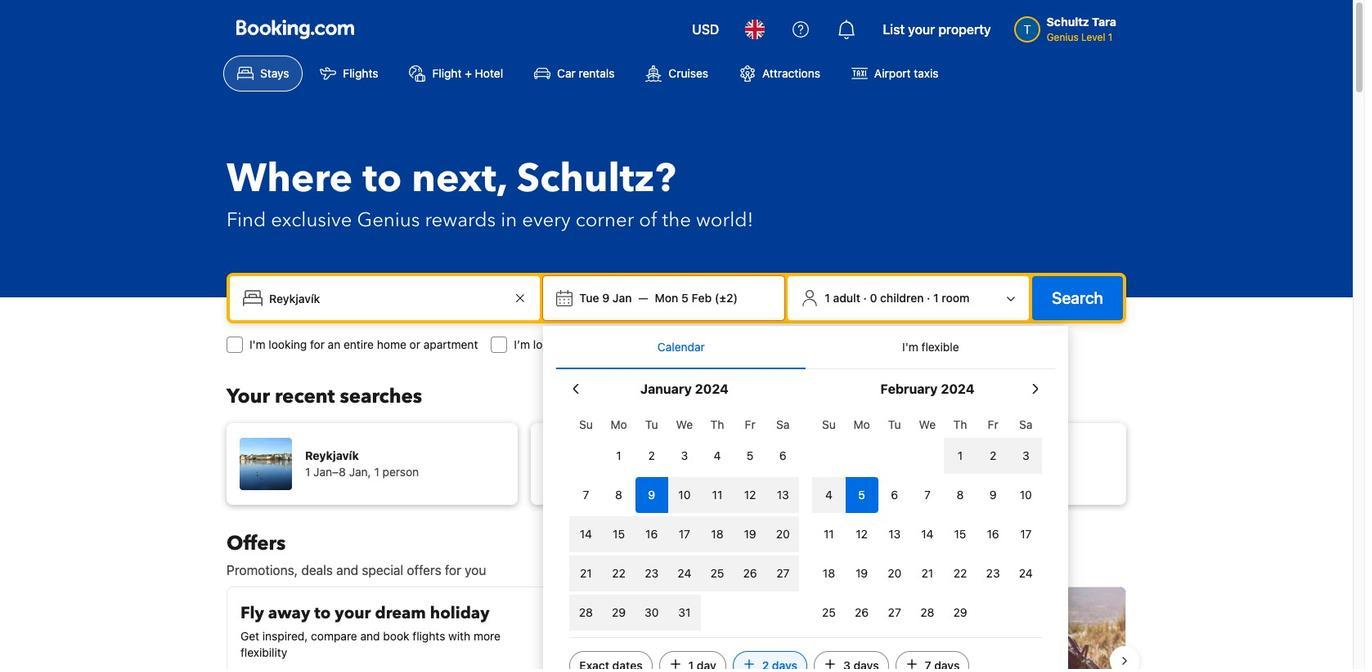 Task type: vqa. For each thing, say whether or not it's contained in the screenshot.
the 5 in 5 February 2024 checkbox
no



Task type: describe. For each thing, give the bounding box(es) containing it.
january
[[640, 382, 692, 397]]

24 for 24 january 2024 checkbox
[[678, 567, 691, 581]]

12 for 12 january 2024 option
[[744, 488, 756, 502]]

reykjavík 1 jan–8 jan, 1 person
[[305, 449, 419, 479]]

11 February 2024 checkbox
[[813, 517, 845, 553]]

dream
[[375, 603, 426, 625]]

searches
[[340, 384, 422, 411]]

find
[[227, 207, 266, 234]]

14 cell
[[570, 514, 602, 553]]

15 January 2024 checkbox
[[602, 517, 635, 553]]

gatlinburg 1 jan–8 jan, 1 person
[[914, 449, 1028, 479]]

29 for 29 option
[[953, 606, 967, 620]]

8 February 2024 checkbox
[[944, 478, 977, 514]]

7 February 2024 checkbox
[[911, 478, 944, 514]]

offers
[[227, 531, 286, 558]]

late
[[818, 601, 852, 623]]

31 cell
[[668, 592, 701, 631]]

0 horizontal spatial 9
[[602, 291, 610, 305]]

1 down kraków
[[609, 465, 615, 479]]

offers promotions, deals and special offers for you
[[227, 531, 486, 578]]

15 for 15 "checkbox"
[[613, 528, 625, 541]]

24 February 2024 checkbox
[[1010, 556, 1042, 592]]

23 for 23 february 2024 checkbox
[[986, 567, 1000, 581]]

list your property
[[883, 22, 991, 37]]

19 February 2024 checkbox
[[845, 556, 878, 592]]

car rentals link
[[520, 56, 629, 92]]

20 February 2024 checkbox
[[878, 556, 911, 592]]

fly away to your dream holiday get inspired, compare and book flights with more flexibility
[[240, 603, 501, 660]]

jan–8 for kraków
[[618, 465, 650, 479]]

th for january 2024
[[710, 418, 724, 432]]

i'm
[[514, 338, 530, 352]]

2 cell
[[977, 435, 1010, 474]]

1 left room
[[933, 291, 939, 305]]

adult
[[833, 291, 860, 305]]

2 · from the left
[[927, 291, 930, 305]]

21 for 21 january 2024 checkbox
[[580, 567, 592, 581]]

airport taxis
[[874, 66, 939, 80]]

tue 9 jan button
[[573, 284, 638, 313]]

23 for 23 january 2024 option
[[645, 567, 659, 581]]

flights inside fly away to your dream holiday get inspired, compare and book flights with more flexibility
[[413, 630, 445, 644]]

6 for 6 february 2024 option
[[891, 488, 898, 502]]

30 cell
[[635, 592, 668, 631]]

flexibility
[[240, 646, 287, 660]]

cruises link
[[632, 56, 722, 92]]

booking.com image
[[236, 20, 354, 39]]

deals
[[301, 564, 333, 578]]

1 horizontal spatial 15%
[[739, 601, 775, 623]]

22 February 2024 checkbox
[[944, 556, 977, 592]]

24 cell
[[668, 553, 701, 592]]

29 for 29 checkbox
[[612, 606, 626, 620]]

stays
[[260, 66, 289, 80]]

22 January 2024 checkbox
[[602, 556, 635, 592]]

20 for 20 february 2024 option
[[888, 567, 902, 581]]

1 inside option
[[616, 449, 621, 463]]

in
[[501, 207, 517, 234]]

15 February 2024 checkbox
[[944, 517, 977, 553]]

25 February 2024 checkbox
[[813, 595, 845, 631]]

9 cell
[[635, 474, 668, 514]]

Where are you going? field
[[263, 284, 511, 313]]

next,
[[412, 152, 507, 206]]

10 January 2024 checkbox
[[668, 478, 701, 514]]

kraków 1 jan–8 jan, 1 person
[[609, 449, 723, 479]]

0 horizontal spatial 5
[[681, 291, 689, 305]]

mon
[[655, 291, 678, 305]]

th for february 2024
[[953, 418, 967, 432]]

18 for '18' checkbox
[[711, 528, 724, 541]]

6 January 2024 checkbox
[[767, 438, 799, 474]]

28 February 2024 checkbox
[[911, 595, 944, 631]]

21 for 21 february 2024 option on the right
[[921, 567, 933, 581]]

looking for i'm
[[269, 338, 307, 352]]

where
[[227, 152, 353, 206]]

15 cell
[[602, 514, 635, 553]]

your inside fly away to your dream holiday get inspired, compare and book flights with more flexibility
[[335, 603, 371, 625]]

of inside where to next, schultz? find exclusive genius rewards in every corner of the world!
[[639, 207, 657, 234]]

mo for february
[[854, 418, 870, 432]]

exclusive
[[271, 207, 352, 234]]

i'm for i'm looking for an entire home or apartment
[[249, 338, 266, 352]]

genius inside where to next, schultz? find exclusive genius rewards in every corner of the world!
[[357, 207, 420, 234]]

1 right 1 checkbox
[[983, 465, 988, 479]]

thousands
[[739, 628, 795, 642]]

27 for 27 checkbox
[[776, 567, 790, 581]]

usd button
[[682, 10, 729, 49]]

14 inside 14 cell
[[580, 528, 592, 541]]

16 January 2024 checkbox
[[635, 517, 668, 553]]

2024 for february 2024
[[941, 382, 975, 397]]

1 cell
[[944, 435, 977, 474]]

flight + hotel
[[432, 66, 503, 80]]

7 for 7 option at the right bottom
[[924, 488, 931, 502]]

29 January 2024 checkbox
[[602, 595, 635, 631]]

22 for 22 checkbox
[[954, 567, 967, 581]]

2 for the 2 january 2024 option
[[648, 449, 655, 463]]

+
[[465, 66, 472, 80]]

property
[[938, 22, 991, 37]]

list
[[883, 22, 905, 37]]

3 cell
[[1010, 435, 1042, 474]]

fly away to your dream holiday image
[[555, 601, 656, 670]]

with inside fly away to your dream holiday get inspired, compare and book flights with more flexibility
[[448, 630, 470, 644]]

tab list containing calendar
[[557, 326, 1055, 371]]

5 for 5 checkbox
[[858, 488, 865, 502]]

mon 5 feb (±2) button
[[648, 284, 744, 313]]

january 2024
[[640, 382, 729, 397]]

1 adult · 0 children · 1 room
[[825, 291, 970, 305]]

we for january
[[676, 418, 693, 432]]

grid for january
[[570, 409, 799, 631]]

inspired,
[[262, 630, 308, 644]]

28 for 28 february 2024 option
[[920, 606, 934, 620]]

february
[[880, 382, 938, 397]]

12 for 12 option
[[856, 528, 868, 541]]

1 · from the left
[[863, 291, 867, 305]]

11 January 2024 checkbox
[[701, 478, 734, 514]]

27 cell
[[767, 553, 799, 592]]

17 cell
[[668, 514, 701, 553]]

1 adult · 0 children · 1 room button
[[794, 283, 1022, 314]]

jan
[[613, 291, 632, 305]]

save
[[959, 628, 983, 642]]

i'm for i'm flexible
[[902, 340, 918, 354]]

30 January 2024 checkbox
[[635, 595, 668, 631]]

tara
[[1092, 15, 1117, 29]]

25 January 2024 checkbox
[[701, 556, 734, 592]]

and inside fly away to your dream holiday get inspired, compare and book flights with more flexibility
[[360, 630, 380, 644]]

feb
[[692, 291, 712, 305]]

8 January 2024 checkbox
[[602, 478, 635, 514]]

1 down the reykjavík
[[305, 465, 310, 479]]

fr for february 2024
[[988, 418, 998, 432]]

21 cell
[[570, 553, 602, 592]]

for for flights
[[575, 338, 589, 352]]

flight
[[432, 66, 462, 80]]

12 cell
[[734, 474, 767, 514]]

hotel
[[475, 66, 503, 80]]

of inside 'save 15% with late escape deals explore thousands of destinations worldwide and save 15% or more'
[[798, 628, 808, 642]]

list your property link
[[873, 10, 1001, 49]]

more inside 'save 15% with late escape deals explore thousands of destinations worldwide and save 15% or more'
[[737, 645, 764, 658]]

i'm flexible
[[902, 340, 959, 354]]

28 for 28 'checkbox'
[[579, 606, 593, 620]]

rewards
[[425, 207, 496, 234]]

flights
[[343, 66, 378, 80]]

10 February 2024 checkbox
[[1010, 478, 1042, 514]]

february 2024
[[880, 382, 975, 397]]

stays link
[[223, 56, 303, 92]]

11 for 11 checkbox on the bottom right
[[824, 528, 834, 541]]

19 for the 19 checkbox
[[744, 528, 756, 541]]

gatlinburg
[[914, 449, 973, 463]]

13 for 13 checkbox
[[889, 528, 901, 541]]

25 cell
[[701, 553, 734, 592]]

1 vertical spatial 15%
[[697, 645, 720, 658]]

16 cell
[[635, 514, 668, 553]]

fr for january 2024
[[745, 418, 756, 432]]

9 February 2024 checkbox
[[977, 478, 1010, 514]]

person for reykjavík 1 jan–8 jan, 1 person
[[382, 465, 419, 479]]

apartment
[[424, 338, 478, 352]]

you
[[465, 564, 486, 578]]

compare
[[311, 630, 357, 644]]

13 January 2024 checkbox
[[767, 478, 799, 514]]

your recent searches
[[227, 384, 422, 411]]

jan–8 for reykjavík
[[313, 465, 346, 479]]

jan, for gatlinburg
[[958, 465, 980, 479]]

for inside offers promotions, deals and special offers for you
[[445, 564, 461, 578]]

your account menu schultz tara genius level 1 element
[[1014, 7, 1123, 45]]

home
[[377, 338, 406, 352]]

20 January 2024 checkbox
[[767, 517, 799, 553]]

14 January 2024 checkbox
[[570, 517, 602, 553]]

8 for 8 option
[[957, 488, 964, 502]]

taxis
[[914, 66, 939, 80]]

escape
[[856, 601, 912, 623]]

car
[[557, 66, 576, 80]]

9 for 9 january 2024 checkbox
[[648, 488, 655, 502]]

1 horizontal spatial flights
[[592, 338, 625, 352]]

i'm looking for flights
[[514, 338, 625, 352]]

explore
[[697, 628, 736, 642]]

calendar button
[[557, 326, 806, 369]]

promotions,
[[227, 564, 298, 578]]

2024 for january 2024
[[695, 382, 729, 397]]

save 15% with late escape deals explore thousands of destinations worldwide and save 15% or more
[[697, 601, 983, 658]]

book
[[383, 630, 409, 644]]

7 for 7 'checkbox'
[[583, 488, 589, 502]]

1 inside checkbox
[[958, 449, 963, 463]]

with inside 'save 15% with late escape deals explore thousands of destinations worldwide and save 15% or more'
[[779, 601, 814, 623]]

16 for 16 checkbox
[[646, 528, 658, 541]]

3 for 3 january 2024 option
[[681, 449, 688, 463]]

calendar
[[658, 340, 705, 354]]

jan, for kraków
[[653, 465, 675, 479]]

usd
[[692, 22, 719, 37]]

8 for 8 january 2024 checkbox
[[615, 488, 622, 502]]

0 vertical spatial your
[[908, 22, 935, 37]]

level
[[1081, 31, 1105, 43]]



Task type: locate. For each thing, give the bounding box(es) containing it.
1 vertical spatial 12
[[856, 528, 868, 541]]

or
[[410, 338, 420, 352], [723, 645, 734, 658]]

14 February 2024 checkbox
[[911, 517, 944, 553]]

18 inside '18' checkbox
[[711, 528, 724, 541]]

29 right 28 'checkbox'
[[612, 606, 626, 620]]

25 inside "cell"
[[710, 567, 724, 581]]

1 horizontal spatial 14
[[921, 528, 934, 541]]

0 horizontal spatial we
[[676, 418, 693, 432]]

0 vertical spatial 13
[[777, 488, 789, 502]]

13 cell
[[767, 474, 799, 514]]

1 sa from the left
[[776, 418, 790, 432]]

2 sa from the left
[[1019, 418, 1033, 432]]

18
[[711, 528, 724, 541], [823, 567, 835, 581]]

2 24 from the left
[[1019, 567, 1033, 581]]

21 left "22" checkbox
[[580, 567, 592, 581]]

22 right 21 january 2024 checkbox
[[612, 567, 626, 581]]

1 24 from the left
[[678, 567, 691, 581]]

1 23 from the left
[[645, 567, 659, 581]]

2 21 from the left
[[921, 567, 933, 581]]

fr up "5" checkbox
[[745, 418, 756, 432]]

1 horizontal spatial 7
[[924, 488, 931, 502]]

person inside gatlinburg 1 jan–8 jan, 1 person
[[991, 465, 1028, 479]]

8 right 7 'checkbox'
[[615, 488, 622, 502]]

2 3 from the left
[[1022, 449, 1030, 463]]

i'm up your
[[249, 338, 266, 352]]

2 th from the left
[[953, 418, 967, 432]]

your
[[908, 22, 935, 37], [335, 603, 371, 625]]

0
[[870, 291, 877, 305]]

3 inside cell
[[1022, 449, 1030, 463]]

17 February 2024 checkbox
[[1010, 517, 1042, 553]]

1 14 from the left
[[580, 528, 592, 541]]

1 th from the left
[[710, 418, 724, 432]]

1 29 from the left
[[612, 606, 626, 620]]

· left 0
[[863, 291, 867, 305]]

0 horizontal spatial 28
[[579, 606, 593, 620]]

11 left 12 option
[[824, 528, 834, 541]]

1 horizontal spatial genius
[[1047, 31, 1079, 43]]

corner
[[576, 207, 634, 234]]

23 inside option
[[645, 567, 659, 581]]

attractions
[[762, 66, 820, 80]]

1 17 from the left
[[679, 528, 690, 541]]

8 down gatlinburg 1 jan–8 jan, 1 person
[[957, 488, 964, 502]]

0 vertical spatial 26
[[743, 567, 757, 581]]

1 2 from the left
[[648, 449, 655, 463]]

genius inside schultz tara genius level 1
[[1047, 31, 1079, 43]]

1 vertical spatial to
[[314, 603, 331, 625]]

22
[[612, 567, 626, 581], [954, 567, 967, 581]]

19 January 2024 checkbox
[[734, 517, 767, 553]]

9 left jan
[[602, 291, 610, 305]]

tab list
[[557, 326, 1055, 371]]

su for february
[[822, 418, 836, 432]]

of
[[639, 207, 657, 234], [798, 628, 808, 642]]

jan, inside gatlinburg 1 jan–8 jan, 1 person
[[958, 465, 980, 479]]

flexible
[[921, 340, 959, 354]]

15% down explore
[[697, 645, 720, 658]]

flights link
[[306, 56, 392, 92]]

1 February 2024 checkbox
[[944, 438, 977, 474]]

2 8 from the left
[[957, 488, 964, 502]]

5 right the 4 option
[[747, 449, 754, 463]]

6 left 7 option at the right bottom
[[891, 488, 898, 502]]

13 for the '13 january 2024' checkbox
[[777, 488, 789, 502]]

4 for 4 february 2024 option
[[825, 488, 833, 502]]

destinations
[[811, 628, 876, 642]]

mo for january
[[611, 418, 627, 432]]

genius down schultz
[[1047, 31, 1079, 43]]

16 for 16 february 2024 option
[[987, 528, 999, 541]]

2 grid from the left
[[813, 409, 1042, 631]]

0 horizontal spatial 2024
[[695, 382, 729, 397]]

24 right 23 february 2024 checkbox
[[1019, 567, 1033, 581]]

27 February 2024 checkbox
[[878, 595, 911, 631]]

10 for 10 checkbox
[[1020, 488, 1032, 502]]

1 horizontal spatial or
[[723, 645, 734, 658]]

we for february
[[919, 418, 936, 432]]

2 29 from the left
[[953, 606, 967, 620]]

20 right the 19 checkbox
[[776, 528, 790, 541]]

1 vertical spatial 13
[[889, 528, 901, 541]]

2 horizontal spatial 5
[[858, 488, 865, 502]]

1 horizontal spatial looking
[[533, 338, 571, 352]]

2024 down flexible
[[941, 382, 975, 397]]

to left next,
[[363, 152, 402, 206]]

away
[[268, 603, 310, 625]]

11 right 10 january 2024 option
[[712, 488, 723, 502]]

27 up worldwide
[[888, 606, 901, 620]]

19 inside option
[[856, 567, 868, 581]]

fr
[[745, 418, 756, 432], [988, 418, 998, 432]]

23 February 2024 checkbox
[[977, 556, 1010, 592]]

1 horizontal spatial we
[[919, 418, 936, 432]]

tu for january
[[645, 418, 658, 432]]

1 horizontal spatial 2
[[990, 449, 997, 463]]

24 inside option
[[1019, 567, 1033, 581]]

2 jan–8 from the left
[[618, 465, 650, 479]]

3 for 3 option
[[1022, 449, 1030, 463]]

0 horizontal spatial and
[[336, 564, 358, 578]]

jan–8 inside the kraków 1 jan–8 jan, 1 person
[[618, 465, 650, 479]]

2 28 from the left
[[920, 606, 934, 620]]

0 horizontal spatial fr
[[745, 418, 756, 432]]

0 vertical spatial 5
[[681, 291, 689, 305]]

flights down the tue 9 jan button
[[592, 338, 625, 352]]

21
[[580, 567, 592, 581], [921, 567, 933, 581]]

to
[[363, 152, 402, 206], [314, 603, 331, 625]]

0 horizontal spatial 15%
[[697, 645, 720, 658]]

1 vertical spatial 20
[[888, 567, 902, 581]]

1 horizontal spatial 28
[[920, 606, 934, 620]]

4 February 2024 checkbox
[[813, 478, 845, 514]]

2 February 2024 checkbox
[[977, 438, 1010, 474]]

13 February 2024 checkbox
[[878, 517, 911, 553]]

1 jan–8 from the left
[[313, 465, 346, 479]]

2 person from the left
[[687, 465, 723, 479]]

1 horizontal spatial 12
[[856, 528, 868, 541]]

7 left 8 option
[[924, 488, 931, 502]]

save
[[697, 601, 735, 623]]

0 horizontal spatial 27
[[776, 567, 790, 581]]

1 horizontal spatial more
[[737, 645, 764, 658]]

12 February 2024 checkbox
[[845, 517, 878, 553]]

5 for "5" checkbox
[[747, 449, 754, 463]]

3 February 2024 checkbox
[[1010, 438, 1042, 474]]

cruises
[[669, 66, 708, 80]]

sa up 6 option
[[776, 418, 790, 432]]

1 vertical spatial 19
[[856, 567, 868, 581]]

2 tu from the left
[[888, 418, 901, 432]]

5 inside cell
[[858, 488, 865, 502]]

flight + hotel link
[[395, 56, 517, 92]]

0 horizontal spatial 26
[[743, 567, 757, 581]]

more down holiday
[[474, 630, 501, 644]]

or down explore
[[723, 645, 734, 658]]

1 15 from the left
[[613, 528, 625, 541]]

23 January 2024 checkbox
[[635, 556, 668, 592]]

for
[[310, 338, 325, 352], [575, 338, 589, 352], [445, 564, 461, 578]]

1 horizontal spatial 23
[[986, 567, 1000, 581]]

grid
[[570, 409, 799, 631], [813, 409, 1042, 631]]

5 cell
[[845, 474, 878, 514]]

22 for "22" checkbox
[[612, 567, 626, 581]]

31
[[678, 606, 691, 620]]

9 inside 9 checkbox
[[990, 488, 997, 502]]

rentals
[[579, 66, 615, 80]]

28 inside 28 'checkbox'
[[579, 606, 593, 620]]

1 down tara
[[1108, 31, 1113, 43]]

13 inside cell
[[777, 488, 789, 502]]

or inside 'save 15% with late escape deals explore thousands of destinations worldwide and save 15% or more'
[[723, 645, 734, 658]]

19 right '18' checkbox
[[744, 528, 756, 541]]

jan–8 for gatlinburg
[[922, 465, 955, 479]]

2 7 from the left
[[924, 488, 931, 502]]

flights right book
[[413, 630, 445, 644]]

2 23 from the left
[[986, 567, 1000, 581]]

23 right 22 checkbox
[[986, 567, 1000, 581]]

21 February 2024 checkbox
[[911, 556, 944, 592]]

16 inside checkbox
[[646, 528, 658, 541]]

24 January 2024 checkbox
[[668, 556, 701, 592]]

18 cell
[[701, 514, 734, 553]]

26 inside checkbox
[[743, 567, 757, 581]]

and inside offers promotions, deals and special offers for you
[[336, 564, 358, 578]]

recent
[[275, 384, 335, 411]]

26 February 2024 checkbox
[[845, 595, 878, 631]]

2 16 from the left
[[987, 528, 999, 541]]

24 inside checkbox
[[678, 567, 691, 581]]

6 February 2024 checkbox
[[878, 478, 911, 514]]

19 for the 19 option
[[856, 567, 868, 581]]

9 for 9 checkbox
[[990, 488, 997, 502]]

1 horizontal spatial 24
[[1019, 567, 1033, 581]]

1 10 from the left
[[678, 488, 691, 502]]

9 inside 9 january 2024 checkbox
[[648, 488, 655, 502]]

1 horizontal spatial for
[[445, 564, 461, 578]]

0 horizontal spatial of
[[639, 207, 657, 234]]

27 inside checkbox
[[776, 567, 790, 581]]

more down "thousands"
[[737, 645, 764, 658]]

your up compare
[[335, 603, 371, 625]]

1 horizontal spatial mo
[[854, 418, 870, 432]]

1 8 from the left
[[615, 488, 622, 502]]

jan–8 inside reykjavík 1 jan–8 jan, 1 person
[[313, 465, 346, 479]]

1 horizontal spatial grid
[[813, 409, 1042, 631]]

more inside fly away to your dream holiday get inspired, compare and book flights with more flexibility
[[474, 630, 501, 644]]

15
[[613, 528, 625, 541], [954, 528, 966, 541]]

0 horizontal spatial 4
[[714, 449, 721, 463]]

11 cell
[[701, 474, 734, 514]]

special
[[362, 564, 403, 578]]

0 vertical spatial 4
[[714, 449, 721, 463]]

19 left 20 february 2024 option
[[856, 567, 868, 581]]

your
[[227, 384, 270, 411]]

person inside the kraków 1 jan–8 jan, 1 person
[[687, 465, 723, 479]]

for for an
[[310, 338, 325, 352]]

fly
[[240, 603, 264, 625]]

world!
[[696, 207, 754, 234]]

sa
[[776, 418, 790, 432], [1019, 418, 1033, 432]]

16
[[646, 528, 658, 541], [987, 528, 999, 541]]

23
[[645, 567, 659, 581], [986, 567, 1000, 581]]

18 inside "18 february 2024" checkbox
[[823, 567, 835, 581]]

reykjavík
[[305, 449, 359, 463]]

1 vertical spatial 6
[[891, 488, 898, 502]]

21 inside checkbox
[[580, 567, 592, 581]]

th up 1 cell
[[953, 418, 967, 432]]

17 left '18' checkbox
[[679, 528, 690, 541]]

room
[[942, 291, 970, 305]]

7 inside option
[[924, 488, 931, 502]]

23 inside checkbox
[[986, 567, 1000, 581]]

th up the 4 option
[[710, 418, 724, 432]]

1 21 from the left
[[580, 567, 592, 581]]

0 horizontal spatial 19
[[744, 528, 756, 541]]

11
[[712, 488, 723, 502], [824, 528, 834, 541]]

5 left feb
[[681, 291, 689, 305]]

29 inside option
[[953, 606, 967, 620]]

1 vertical spatial 4
[[825, 488, 833, 502]]

1 person from the left
[[382, 465, 419, 479]]

2 15 from the left
[[954, 528, 966, 541]]

2 10 from the left
[[1020, 488, 1032, 502]]

10
[[678, 488, 691, 502], [1020, 488, 1032, 502]]

tue 9 jan — mon 5 feb (±2)
[[579, 291, 738, 305]]

22 right 21 february 2024 option on the right
[[954, 567, 967, 581]]

14 right 13 checkbox
[[921, 528, 934, 541]]

11 for 11 january 2024 checkbox
[[712, 488, 723, 502]]

21 inside option
[[921, 567, 933, 581]]

24 left 25 january 2024 option
[[678, 567, 691, 581]]

2 we from the left
[[919, 418, 936, 432]]

23 right "22" checkbox
[[645, 567, 659, 581]]

tu for february
[[888, 418, 901, 432]]

4 left 5 checkbox
[[825, 488, 833, 502]]

1 inside schultz tara genius level 1
[[1108, 31, 1113, 43]]

1 2024 from the left
[[695, 382, 729, 397]]

25 for 24
[[710, 567, 724, 581]]

1 tu from the left
[[645, 418, 658, 432]]

3 jan, from the left
[[958, 465, 980, 479]]

5 right 4 february 2024 option
[[858, 488, 865, 502]]

offers
[[407, 564, 441, 578]]

i'm
[[249, 338, 266, 352], [902, 340, 918, 354]]

0 vertical spatial 11
[[712, 488, 723, 502]]

mo up '1' option
[[611, 418, 627, 432]]

10 inside 10 checkbox
[[1020, 488, 1032, 502]]

4 for the 4 option
[[714, 449, 721, 463]]

1 horizontal spatial 17
[[1020, 528, 1032, 541]]

1 horizontal spatial 13
[[889, 528, 901, 541]]

0 horizontal spatial jan,
[[349, 465, 371, 479]]

3 left the 4 option
[[681, 449, 688, 463]]

of left 25 february 2024 option
[[798, 628, 808, 642]]

with up "thousands"
[[779, 601, 814, 623]]

looking for i'm
[[533, 338, 571, 352]]

0 horizontal spatial jan–8
[[313, 465, 346, 479]]

we up 3 january 2024 option
[[676, 418, 693, 432]]

27 for 27 february 2024 option on the right bottom
[[888, 606, 901, 620]]

2 for 2 option
[[990, 449, 997, 463]]

2 mo from the left
[[854, 418, 870, 432]]

6 for 6 option
[[779, 449, 787, 463]]

1 vertical spatial your
[[335, 603, 371, 625]]

0 horizontal spatial or
[[410, 338, 420, 352]]

tu
[[645, 418, 658, 432], [888, 418, 901, 432]]

where to next, schultz? find exclusive genius rewards in every corner of the world!
[[227, 152, 754, 234]]

grid for february
[[813, 409, 1042, 631]]

3 jan–8 from the left
[[922, 465, 955, 479]]

with down holiday
[[448, 630, 470, 644]]

11 inside cell
[[712, 488, 723, 502]]

of left "the"
[[639, 207, 657, 234]]

22 inside cell
[[612, 567, 626, 581]]

region
[[213, 581, 1139, 670]]

10 right 9 checkbox
[[1020, 488, 1032, 502]]

1 7 from the left
[[583, 488, 589, 502]]

16 left 17 option
[[646, 528, 658, 541]]

3 right 2 option
[[1022, 449, 1030, 463]]

14 left 15 "checkbox"
[[580, 528, 592, 541]]

2 2024 from the left
[[941, 382, 975, 397]]

17 right 16 february 2024 option
[[1020, 528, 1032, 541]]

17
[[679, 528, 690, 541], [1020, 528, 1032, 541]]

and left book
[[360, 630, 380, 644]]

0 horizontal spatial mo
[[611, 418, 627, 432]]

27 inside option
[[888, 606, 901, 620]]

17 inside "checkbox"
[[1020, 528, 1032, 541]]

7 left 8 january 2024 checkbox
[[583, 488, 589, 502]]

23 cell
[[635, 553, 668, 592]]

1
[[1108, 31, 1113, 43], [825, 291, 830, 305], [933, 291, 939, 305], [616, 449, 621, 463], [958, 449, 963, 463], [305, 465, 310, 479], [374, 465, 379, 479], [609, 465, 615, 479], [678, 465, 684, 479], [914, 465, 919, 479], [983, 465, 988, 479]]

16 right 15 checkbox
[[987, 528, 999, 541]]

18 January 2024 checkbox
[[701, 517, 734, 553]]

28 January 2024 checkbox
[[570, 595, 602, 631]]

28 inside 28 february 2024 option
[[920, 606, 934, 620]]

4 left "5" checkbox
[[714, 449, 721, 463]]

5 January 2024 checkbox
[[734, 438, 767, 474]]

1 looking from the left
[[269, 338, 307, 352]]

0 vertical spatial genius
[[1047, 31, 1079, 43]]

1 horizontal spatial of
[[798, 628, 808, 642]]

12 January 2024 checkbox
[[734, 478, 767, 514]]

i'm looking for an entire home or apartment
[[249, 338, 478, 352]]

1 horizontal spatial 29
[[953, 606, 967, 620]]

0 horizontal spatial 18
[[711, 528, 724, 541]]

1 horizontal spatial 27
[[888, 606, 901, 620]]

21 right 20 february 2024 option
[[921, 567, 933, 581]]

0 horizontal spatial 13
[[777, 488, 789, 502]]

person inside reykjavík 1 jan–8 jan, 1 person
[[382, 465, 419, 479]]

10 cell
[[668, 474, 701, 514]]

1 horizontal spatial 16
[[987, 528, 999, 541]]

0 horizontal spatial 15
[[613, 528, 625, 541]]

to inside fly away to your dream holiday get inspired, compare and book flights with more flexibility
[[314, 603, 331, 625]]

0 vertical spatial 12
[[744, 488, 756, 502]]

28 up worldwide
[[920, 606, 934, 620]]

1 we from the left
[[676, 418, 693, 432]]

5 February 2024 checkbox
[[845, 478, 878, 514]]

genius left rewards
[[357, 207, 420, 234]]

6 right "5" checkbox
[[779, 449, 787, 463]]

2 2 from the left
[[990, 449, 997, 463]]

18 right 17 option
[[711, 528, 724, 541]]

28 cell
[[570, 592, 602, 631]]

12
[[744, 488, 756, 502], [856, 528, 868, 541]]

27 January 2024 checkbox
[[767, 556, 799, 592]]

3 January 2024 checkbox
[[668, 438, 701, 474]]

20
[[776, 528, 790, 541], [888, 567, 902, 581]]

12 right 11 january 2024 checkbox
[[744, 488, 756, 502]]

jan, for reykjavík
[[349, 465, 371, 479]]

4 cell
[[813, 474, 845, 514]]

9 right 8 option
[[990, 488, 997, 502]]

1 28 from the left
[[579, 606, 593, 620]]

9 January 2024 checkbox
[[635, 478, 668, 514]]

jan–8
[[313, 465, 346, 479], [618, 465, 650, 479], [922, 465, 955, 479]]

your right list
[[908, 22, 935, 37]]

1 down "gatlinburg"
[[914, 465, 919, 479]]

2 horizontal spatial and
[[936, 628, 956, 642]]

1 horizontal spatial 4
[[825, 488, 833, 502]]

1 January 2024 checkbox
[[602, 438, 635, 474]]

2 17 from the left
[[1020, 528, 1032, 541]]

2 horizontal spatial for
[[575, 338, 589, 352]]

su up 7 'checkbox'
[[579, 418, 593, 432]]

i'm inside i'm flexible button
[[902, 340, 918, 354]]

1 left the 2 january 2024 option
[[616, 449, 621, 463]]

2 22 from the left
[[954, 567, 967, 581]]

1 vertical spatial 18
[[823, 567, 835, 581]]

22 cell
[[602, 553, 635, 592]]

19 cell
[[734, 514, 767, 553]]

17 January 2024 checkbox
[[668, 517, 701, 553]]

and inside 'save 15% with late escape deals explore thousands of destinations worldwide and save 15% or more'
[[936, 628, 956, 642]]

· right children
[[927, 291, 930, 305]]

tu down february
[[888, 418, 901, 432]]

mo up 5 cell
[[854, 418, 870, 432]]

or right home on the bottom
[[410, 338, 420, 352]]

fr up 2 cell
[[988, 418, 998, 432]]

2 looking from the left
[[533, 338, 571, 352]]

0 horizontal spatial i'm
[[249, 338, 266, 352]]

1 horizontal spatial tu
[[888, 418, 901, 432]]

1 vertical spatial 26
[[855, 606, 869, 620]]

29 inside checkbox
[[612, 606, 626, 620]]

18 February 2024 checkbox
[[813, 556, 845, 592]]

20 right the 19 option
[[888, 567, 902, 581]]

29 February 2024 checkbox
[[944, 595, 977, 631]]

0 horizontal spatial genius
[[357, 207, 420, 234]]

17 for 17 february 2024 "checkbox"
[[1020, 528, 1032, 541]]

4 inside cell
[[825, 488, 833, 502]]

0 horizontal spatial 10
[[678, 488, 691, 502]]

26 for the 26 february 2024 "checkbox" at bottom
[[855, 606, 869, 620]]

car rentals
[[557, 66, 615, 80]]

0 vertical spatial 20
[[776, 528, 790, 541]]

1 horizontal spatial 25
[[822, 606, 836, 620]]

7 January 2024 checkbox
[[570, 478, 602, 514]]

1 vertical spatial 11
[[824, 528, 834, 541]]

15 inside "checkbox"
[[613, 528, 625, 541]]

8 inside checkbox
[[615, 488, 622, 502]]

13 left 14 option
[[889, 528, 901, 541]]

0 vertical spatial flights
[[592, 338, 625, 352]]

1 horizontal spatial your
[[908, 22, 935, 37]]

entire
[[344, 338, 374, 352]]

15 for 15 checkbox
[[954, 528, 966, 541]]

19 inside checkbox
[[744, 528, 756, 541]]

2 fr from the left
[[988, 418, 998, 432]]

looking right the 'i'm'
[[533, 338, 571, 352]]

10 for 10 january 2024 option
[[678, 488, 691, 502]]

14
[[580, 528, 592, 541], [921, 528, 934, 541]]

airport taxis link
[[838, 56, 953, 92]]

3 person from the left
[[991, 465, 1028, 479]]

15%
[[739, 601, 775, 623], [697, 645, 720, 658]]

and
[[336, 564, 358, 578], [936, 628, 956, 642], [360, 630, 380, 644]]

sa for february 2024
[[1019, 418, 1033, 432]]

1 grid from the left
[[570, 409, 799, 631]]

17 for 17 option
[[679, 528, 690, 541]]

jan–8 down the reykjavík
[[313, 465, 346, 479]]

18 for "18 february 2024" checkbox
[[823, 567, 835, 581]]

29 cell
[[602, 592, 635, 631]]

1 16 from the left
[[646, 528, 658, 541]]

16 inside option
[[987, 528, 999, 541]]

1 horizontal spatial 22
[[954, 567, 967, 581]]

10 left 11 january 2024 checkbox
[[678, 488, 691, 502]]

2 horizontal spatial person
[[991, 465, 1028, 479]]

1 left 2 option
[[958, 449, 963, 463]]

8 inside option
[[957, 488, 964, 502]]

1 horizontal spatial 26
[[855, 606, 869, 620]]

0 horizontal spatial tu
[[645, 418, 658, 432]]

attractions link
[[726, 56, 834, 92]]

we
[[676, 418, 693, 432], [919, 418, 936, 432]]

every
[[522, 207, 571, 234]]

2 su from the left
[[822, 418, 836, 432]]

0 horizontal spatial 8
[[615, 488, 622, 502]]

i'm left flexible
[[902, 340, 918, 354]]

an
[[328, 338, 341, 352]]

2 jan, from the left
[[653, 465, 675, 479]]

1 vertical spatial 25
[[822, 606, 836, 620]]

person for gatlinburg 1 jan–8 jan, 1 person
[[991, 465, 1028, 479]]

1 vertical spatial or
[[723, 645, 734, 658]]

i'm flexible button
[[806, 326, 1055, 369]]

1 su from the left
[[579, 418, 593, 432]]

1 horizontal spatial 3
[[1022, 449, 1030, 463]]

2 inside 2 option
[[990, 449, 997, 463]]

1 mo from the left
[[611, 418, 627, 432]]

18 left the 19 option
[[823, 567, 835, 581]]

2
[[648, 449, 655, 463], [990, 449, 997, 463]]

for down tue
[[575, 338, 589, 352]]

deals
[[916, 601, 960, 623]]

1 jan, from the left
[[349, 465, 371, 479]]

25 for 18
[[822, 606, 836, 620]]

27 right 26 checkbox
[[776, 567, 790, 581]]

15 inside checkbox
[[954, 528, 966, 541]]

24 for "24 february 2024" option
[[1019, 567, 1033, 581]]

1 left adult
[[825, 291, 830, 305]]

4 January 2024 checkbox
[[701, 438, 734, 474]]

1 horizontal spatial and
[[360, 630, 380, 644]]

jan–8 inside gatlinburg 1 jan–8 jan, 1 person
[[922, 465, 955, 479]]

10 inside 10 january 2024 option
[[678, 488, 691, 502]]

26 January 2024 checkbox
[[734, 556, 767, 592]]

th
[[710, 418, 724, 432], [953, 418, 967, 432]]

26 inside "checkbox"
[[855, 606, 869, 620]]

0 horizontal spatial looking
[[269, 338, 307, 352]]

13 right 12 january 2024 option
[[777, 488, 789, 502]]

we up "gatlinburg"
[[919, 418, 936, 432]]

1 horizontal spatial i'm
[[902, 340, 918, 354]]

1 horizontal spatial 19
[[856, 567, 868, 581]]

to inside where to next, schultz? find exclusive genius rewards in every corner of the world!
[[363, 152, 402, 206]]

30
[[645, 606, 659, 620]]

20 inside "cell"
[[776, 528, 790, 541]]

looking left an
[[269, 338, 307, 352]]

1 3 from the left
[[681, 449, 688, 463]]

1 vertical spatial 27
[[888, 606, 901, 620]]

31 January 2024 checkbox
[[668, 595, 701, 631]]

1 horizontal spatial to
[[363, 152, 402, 206]]

get
[[240, 630, 259, 644]]

26 right 25 january 2024 option
[[743, 567, 757, 581]]

region containing save 15% with late escape deals
[[213, 581, 1139, 670]]

0 horizontal spatial sa
[[776, 418, 790, 432]]

jan, inside the kraków 1 jan–8 jan, 1 person
[[653, 465, 675, 479]]

1 right the 2 january 2024 option
[[678, 465, 684, 479]]

9
[[602, 291, 610, 305], [648, 488, 655, 502], [990, 488, 997, 502]]

group of friends hiking on a sunny day in the mountains image
[[684, 588, 1126, 670]]

1 horizontal spatial sa
[[1019, 418, 1033, 432]]

jan, inside reykjavík 1 jan–8 jan, 1 person
[[349, 465, 371, 479]]

and down deals
[[936, 628, 956, 642]]

person
[[382, 465, 419, 479], [687, 465, 723, 479], [991, 465, 1028, 479]]

21 January 2024 checkbox
[[570, 556, 602, 592]]

0 horizontal spatial grid
[[570, 409, 799, 631]]

2 vertical spatial 5
[[858, 488, 865, 502]]

children
[[880, 291, 924, 305]]

1 22 from the left
[[612, 567, 626, 581]]

1 fr from the left
[[745, 418, 756, 432]]

su up 4 cell
[[822, 418, 836, 432]]

2 inside the 2 january 2024 option
[[648, 449, 655, 463]]

person for kraków 1 jan–8 jan, 1 person
[[687, 465, 723, 479]]

26 cell
[[734, 553, 767, 592]]

looking
[[269, 338, 307, 352], [533, 338, 571, 352]]

20 cell
[[767, 514, 799, 553]]

worldwide
[[879, 628, 933, 642]]

0 horizontal spatial th
[[710, 418, 724, 432]]

2 right '1' option
[[648, 449, 655, 463]]

7 inside 'checkbox'
[[583, 488, 589, 502]]

0 horizontal spatial ·
[[863, 291, 867, 305]]

jan–8 down "gatlinburg"
[[922, 465, 955, 479]]

17 inside option
[[679, 528, 690, 541]]

1 horizontal spatial 9
[[648, 488, 655, 502]]

for left you
[[445, 564, 461, 578]]

0 horizontal spatial 23
[[645, 567, 659, 581]]

1 horizontal spatial 21
[[921, 567, 933, 581]]

26 for 26 checkbox
[[743, 567, 757, 581]]

su for january
[[579, 418, 593, 432]]

12 inside cell
[[744, 488, 756, 502]]

1 horizontal spatial 18
[[823, 567, 835, 581]]

2 14 from the left
[[921, 528, 934, 541]]

kraków
[[609, 449, 651, 463]]

0 vertical spatial more
[[474, 630, 501, 644]]

1 down searches
[[374, 465, 379, 479]]

27
[[776, 567, 790, 581], [888, 606, 901, 620]]

12 right 11 checkbox on the bottom right
[[856, 528, 868, 541]]

25 right 24 january 2024 checkbox
[[710, 567, 724, 581]]

2 horizontal spatial jan,
[[958, 465, 980, 479]]

schultz
[[1047, 15, 1089, 29]]

tue
[[579, 291, 599, 305]]

2 January 2024 checkbox
[[635, 438, 668, 474]]

2024
[[695, 382, 729, 397], [941, 382, 975, 397]]

20 for 20 option
[[776, 528, 790, 541]]

16 February 2024 checkbox
[[977, 517, 1010, 553]]

0 vertical spatial 6
[[779, 449, 787, 463]]

sa for january 2024
[[776, 418, 790, 432]]

search
[[1052, 289, 1103, 308]]

13
[[777, 488, 789, 502], [889, 528, 901, 541]]

0 horizontal spatial su
[[579, 418, 593, 432]]



